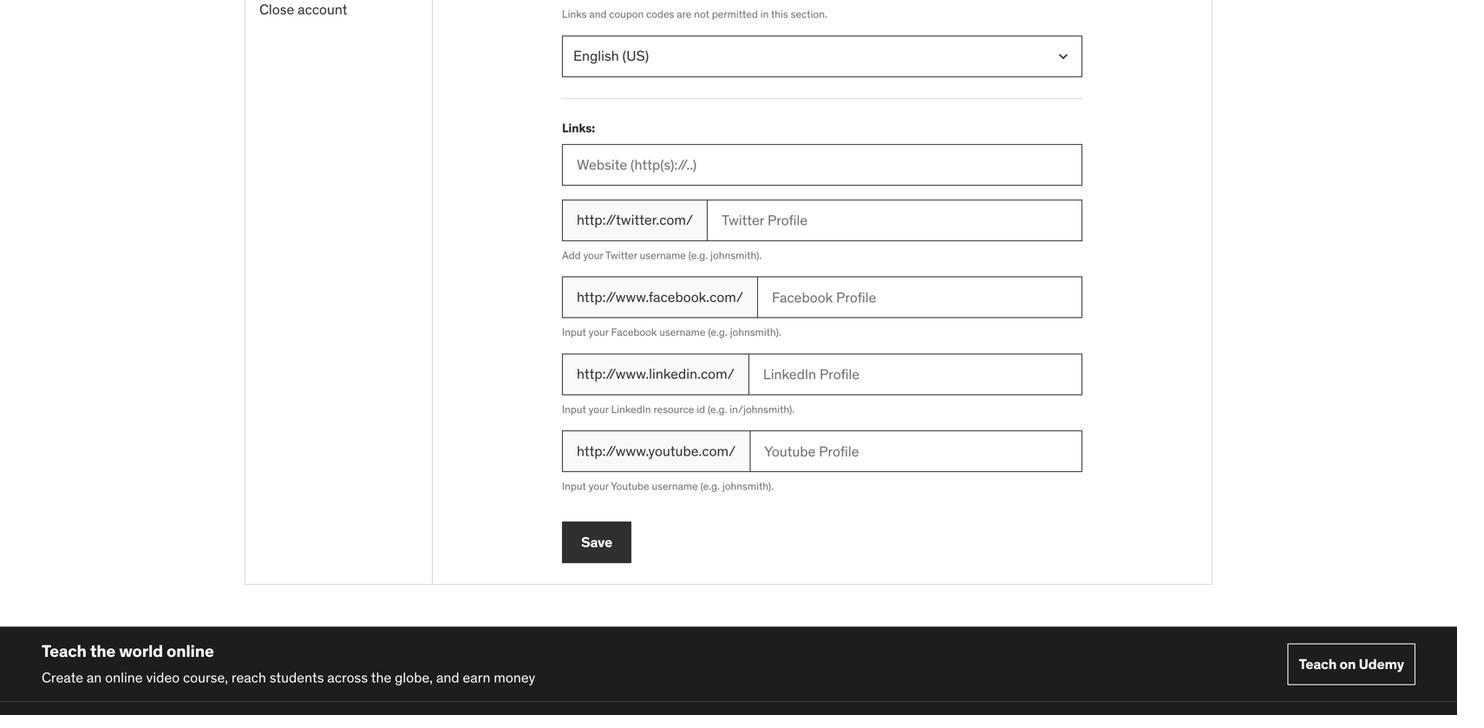 Task type: vqa. For each thing, say whether or not it's contained in the screenshot.
Most popular "button"
no



Task type: describe. For each thing, give the bounding box(es) containing it.
username for http://www.facebook.com/
[[660, 325, 706, 339]]

1 horizontal spatial the
[[371, 668, 392, 686]]

section.
[[791, 7, 828, 21]]

not
[[694, 7, 710, 21]]

links:
[[562, 120, 595, 136]]

teach the world online create an online video course, reach students across the globe, and earn money
[[42, 640, 536, 686]]

links and coupon codes are not permitted in this section.
[[562, 7, 828, 21]]

save
[[581, 533, 613, 551]]

1 horizontal spatial and
[[590, 7, 607, 21]]

students
[[270, 668, 324, 686]]

twitter
[[606, 248, 638, 262]]

id
[[697, 403, 706, 416]]

http://www.facebook.com/
[[577, 288, 744, 306]]

world
[[119, 640, 163, 661]]

create
[[42, 668, 83, 686]]

input your linkedin resource id (e.g. in/johnsmith).
[[562, 403, 795, 416]]

http://www.linkedin.com/
[[577, 365, 735, 383]]

course,
[[183, 668, 228, 686]]

your for http://www.youtube.com/
[[589, 480, 609, 493]]

input for http://www.linkedin.com/
[[562, 403, 586, 416]]

username for http://twitter.com/
[[640, 248, 686, 262]]

username for http://www.youtube.com/
[[652, 480, 698, 493]]

linkedin
[[611, 403, 651, 416]]

close account link
[[246, 0, 432, 23]]

LinkedIn Profile text field
[[749, 354, 1083, 395]]

youtube
[[611, 480, 650, 493]]

your for http://twitter.com/
[[584, 248, 604, 262]]

in/johnsmith).
[[730, 403, 795, 416]]

input your youtube username (e.g. johnsmith).
[[562, 480, 774, 493]]

johnsmith). for http://www.youtube.com/
[[723, 480, 774, 493]]

add
[[562, 248, 581, 262]]

0 vertical spatial online
[[167, 640, 214, 661]]

teach on udemy link
[[1288, 643, 1416, 685]]

an
[[87, 668, 102, 686]]

johnsmith). for http://www.facebook.com/
[[730, 325, 782, 339]]

your for http://www.facebook.com/
[[589, 325, 609, 339]]

reach
[[232, 668, 266, 686]]

coupon
[[609, 7, 644, 21]]

teach on udemy
[[1300, 655, 1405, 673]]

earn
[[463, 668, 491, 686]]



Task type: locate. For each thing, give the bounding box(es) containing it.
(e.g. up http://www.facebook.com/
[[689, 248, 708, 262]]

globe,
[[395, 668, 433, 686]]

are
[[677, 7, 692, 21]]

the left globe,
[[371, 668, 392, 686]]

video
[[146, 668, 180, 686]]

permitted
[[712, 7, 758, 21]]

teach left the on
[[1300, 655, 1337, 673]]

(e.g.
[[689, 248, 708, 262], [708, 325, 728, 339], [708, 403, 727, 416], [701, 480, 720, 493]]

Facebook Profile text field
[[758, 276, 1083, 318]]

johnsmith).
[[711, 248, 762, 262], [730, 325, 782, 339], [723, 480, 774, 493]]

input left facebook
[[562, 325, 586, 339]]

on
[[1340, 655, 1357, 673]]

0 vertical spatial input
[[562, 325, 586, 339]]

teach for the
[[42, 640, 87, 661]]

Website (http(s)://..) url field
[[562, 144, 1083, 186]]

input your facebook username (e.g. johnsmith).
[[562, 325, 782, 339]]

1 input from the top
[[562, 325, 586, 339]]

the up an
[[90, 640, 116, 661]]

Youtube Profile text field
[[750, 431, 1083, 472]]

0 horizontal spatial the
[[90, 640, 116, 661]]

links
[[562, 7, 587, 21]]

codes
[[647, 7, 675, 21]]

your left youtube
[[589, 480, 609, 493]]

0 vertical spatial username
[[640, 248, 686, 262]]

username
[[640, 248, 686, 262], [660, 325, 706, 339], [652, 480, 698, 493]]

teach up create
[[42, 640, 87, 661]]

and inside teach the world online create an online video course, reach students across the globe, and earn money
[[436, 668, 460, 686]]

and
[[590, 7, 607, 21], [436, 668, 460, 686]]

teach for on
[[1300, 655, 1337, 673]]

username right twitter
[[640, 248, 686, 262]]

username down http://www.facebook.com/
[[660, 325, 706, 339]]

(e.g. for http://twitter.com/
[[689, 248, 708, 262]]

and right "links"
[[590, 7, 607, 21]]

3 input from the top
[[562, 480, 586, 493]]

0 vertical spatial johnsmith).
[[711, 248, 762, 262]]

johnsmith). up http://www.facebook.com/
[[711, 248, 762, 262]]

1 vertical spatial johnsmith).
[[730, 325, 782, 339]]

0 horizontal spatial teach
[[42, 640, 87, 661]]

(e.g. for http://www.facebook.com/
[[708, 325, 728, 339]]

input left linkedin
[[562, 403, 586, 416]]

in
[[761, 7, 769, 21]]

2 vertical spatial johnsmith).
[[723, 480, 774, 493]]

0 vertical spatial the
[[90, 640, 116, 661]]

this
[[771, 7, 789, 21]]

johnsmith). for http://twitter.com/
[[711, 248, 762, 262]]

johnsmith). up in/johnsmith).
[[730, 325, 782, 339]]

close
[[259, 0, 294, 18]]

add your twitter username (e.g. johnsmith).
[[562, 248, 762, 262]]

money
[[494, 668, 536, 686]]

teach inside teach the world online create an online video course, reach students across the globe, and earn money
[[42, 640, 87, 661]]

johnsmith). down in/johnsmith).
[[723, 480, 774, 493]]

(e.g. down http://www.facebook.com/
[[708, 325, 728, 339]]

1 vertical spatial the
[[371, 668, 392, 686]]

input for http://www.facebook.com/
[[562, 325, 586, 339]]

(e.g. right id
[[708, 403, 727, 416]]

2 vertical spatial username
[[652, 480, 698, 493]]

across
[[327, 668, 368, 686]]

0 horizontal spatial online
[[105, 668, 143, 686]]

online
[[167, 640, 214, 661], [105, 668, 143, 686]]

your right add
[[584, 248, 604, 262]]

udemy
[[1359, 655, 1405, 673]]

Twitter Profile text field
[[707, 199, 1083, 241]]

close account
[[259, 0, 348, 18]]

teach
[[42, 640, 87, 661], [1300, 655, 1337, 673]]

input for http://www.youtube.com/
[[562, 480, 586, 493]]

(e.g. for http://www.youtube.com/
[[701, 480, 720, 493]]

1 vertical spatial username
[[660, 325, 706, 339]]

your left facebook
[[589, 325, 609, 339]]

input left youtube
[[562, 480, 586, 493]]

your
[[584, 248, 604, 262], [589, 325, 609, 339], [589, 403, 609, 416], [589, 480, 609, 493]]

0 vertical spatial and
[[590, 7, 607, 21]]

1 vertical spatial online
[[105, 668, 143, 686]]

your for http://www.linkedin.com/
[[589, 403, 609, 416]]

(e.g. down http://www.youtube.com/
[[701, 480, 720, 493]]

input
[[562, 325, 586, 339], [562, 403, 586, 416], [562, 480, 586, 493]]

2 vertical spatial input
[[562, 480, 586, 493]]

the
[[90, 640, 116, 661], [371, 668, 392, 686]]

http://www.youtube.com/
[[577, 442, 736, 460]]

resource
[[654, 403, 694, 416]]

1 horizontal spatial teach
[[1300, 655, 1337, 673]]

1 vertical spatial input
[[562, 403, 586, 416]]

account
[[298, 0, 348, 18]]

0 horizontal spatial and
[[436, 668, 460, 686]]

1 vertical spatial and
[[436, 668, 460, 686]]

username down http://www.youtube.com/
[[652, 480, 698, 493]]

and left earn
[[436, 668, 460, 686]]

2 input from the top
[[562, 403, 586, 416]]

save button
[[562, 521, 632, 563]]

online up course,
[[167, 640, 214, 661]]

1 horizontal spatial online
[[167, 640, 214, 661]]

online right an
[[105, 668, 143, 686]]

your left linkedin
[[589, 403, 609, 416]]

http://twitter.com/
[[577, 211, 693, 229]]

facebook
[[611, 325, 657, 339]]



